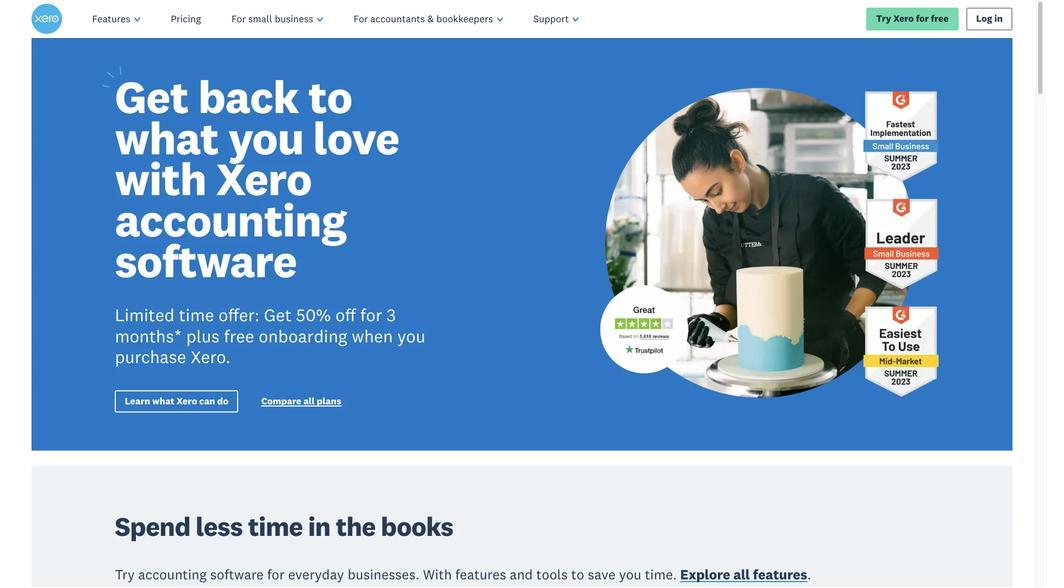 Task type: vqa. For each thing, say whether or not it's contained in the screenshot.
17
no



Task type: describe. For each thing, give the bounding box(es) containing it.
limited
[[115, 304, 175, 326]]

try xero for free
[[876, 13, 949, 25]]

features button
[[77, 0, 156, 38]]

spend
[[115, 510, 190, 544]]

software inside back to what you love with xero accounting software
[[115, 232, 297, 290]]

business
[[275, 13, 313, 25]]

spend less time in the books
[[115, 510, 453, 544]]

businesses.
[[348, 566, 420, 583]]

compare all plans
[[261, 395, 341, 407]]

less
[[196, 510, 243, 544]]

and
[[510, 566, 533, 583]]

learn what xero can do
[[125, 395, 229, 407]]

2 features from the left
[[753, 566, 808, 583]]

for for for accountants & bookkeepers
[[354, 13, 368, 25]]

xero.
[[191, 346, 231, 368]]

for for for small business
[[232, 13, 246, 25]]

explore
[[681, 566, 731, 583]]

1 vertical spatial all
[[734, 566, 750, 583]]

0 vertical spatial for
[[916, 13, 929, 25]]

learn
[[125, 395, 150, 407]]

1 features from the left
[[455, 566, 506, 583]]

3
[[387, 304, 396, 326]]

what inside back to what you love with xero accounting software
[[115, 109, 219, 166]]

0 vertical spatial in
[[995, 13, 1003, 25]]

time.
[[645, 566, 677, 583]]

to inside back to what you love with xero accounting software
[[308, 68, 352, 125]]

compare
[[261, 395, 301, 407]]

limited time offer: get 50% off for 3 months* plus free onboarding when you purchase xero.
[[115, 304, 426, 368]]

1 vertical spatial software
[[210, 566, 264, 583]]

get inside limited time offer: get 50% off for 3 months* plus free onboarding when you purchase xero.
[[264, 304, 292, 326]]

small
[[248, 13, 272, 25]]

when
[[352, 325, 393, 347]]

for accountants & bookkeepers
[[354, 13, 493, 25]]

plans
[[317, 395, 341, 407]]

1 horizontal spatial free
[[931, 13, 949, 25]]

free inside limited time offer: get 50% off for 3 months* plus free onboarding when you purchase xero.
[[224, 325, 254, 347]]

pricing
[[171, 13, 201, 25]]

bookkeepers
[[437, 13, 493, 25]]

you inside limited time offer: get 50% off for 3 months* plus free onboarding when you purchase xero.
[[397, 325, 426, 347]]

try accounting software for everyday businesses. with features and tools to save you time. explore all features .
[[115, 566, 811, 583]]

0 vertical spatial xero
[[894, 13, 914, 25]]

try for try accounting software for everyday businesses. with features and tools to save you time. explore all features .
[[115, 566, 135, 583]]

0 horizontal spatial in
[[308, 510, 330, 544]]

months*
[[115, 325, 182, 347]]

&
[[428, 13, 434, 25]]

pricing link
[[156, 0, 216, 38]]

back
[[198, 68, 299, 125]]

purchase
[[115, 346, 186, 368]]

can
[[199, 395, 215, 407]]

love
[[313, 109, 399, 166]]

with
[[115, 150, 207, 207]]

for small business button
[[216, 0, 338, 38]]



Task type: locate. For each thing, give the bounding box(es) containing it.
support button
[[518, 0, 594, 38]]

1 vertical spatial accounting
[[138, 566, 207, 583]]

you inside back to what you love with xero accounting software
[[228, 109, 304, 166]]

0 horizontal spatial for
[[267, 566, 285, 583]]

0 vertical spatial time
[[179, 304, 214, 326]]

support
[[533, 13, 569, 25]]

1 horizontal spatial in
[[995, 13, 1003, 25]]

1 horizontal spatial to
[[571, 566, 584, 583]]

everyday
[[288, 566, 344, 583]]

for accountants & bookkeepers button
[[338, 0, 518, 38]]

1 vertical spatial in
[[308, 510, 330, 544]]

offer:
[[219, 304, 260, 326]]

save
[[588, 566, 616, 583]]

0 horizontal spatial get
[[115, 68, 188, 125]]

tools
[[537, 566, 568, 583]]

1 vertical spatial to
[[571, 566, 584, 583]]

back to what you love with xero accounting software
[[115, 68, 399, 290]]

books
[[381, 510, 453, 544]]

accounting
[[115, 191, 347, 248], [138, 566, 207, 583]]

.
[[808, 566, 811, 583]]

2 for from the left
[[354, 13, 368, 25]]

2 horizontal spatial xero
[[894, 13, 914, 25]]

explore all features link
[[681, 566, 808, 586]]

2 horizontal spatial for
[[916, 13, 929, 25]]

free
[[931, 13, 949, 25], [224, 325, 254, 347]]

0 vertical spatial to
[[308, 68, 352, 125]]

xero inside back to what you love with xero accounting software
[[216, 150, 312, 207]]

for left accountants
[[354, 13, 368, 25]]

0 vertical spatial accounting
[[115, 191, 347, 248]]

try for try xero for free
[[876, 13, 892, 25]]

features
[[455, 566, 506, 583], [753, 566, 808, 583]]

0 horizontal spatial all
[[304, 395, 315, 407]]

0 horizontal spatial you
[[228, 109, 304, 166]]

1 horizontal spatial time
[[248, 510, 303, 544]]

off
[[335, 304, 356, 326]]

2 horizontal spatial you
[[619, 566, 642, 583]]

all
[[304, 395, 315, 407], [734, 566, 750, 583]]

0 vertical spatial software
[[115, 232, 297, 290]]

0 vertical spatial what
[[115, 109, 219, 166]]

1 horizontal spatial features
[[753, 566, 808, 583]]

accounting inside back to what you love with xero accounting software
[[115, 191, 347, 248]]

a xero user decorating a cake with blue icing. social proof badges surrounding the circular image. image
[[533, 38, 1013, 451]]

what
[[115, 109, 219, 166], [152, 395, 175, 407]]

1 vertical spatial get
[[264, 304, 292, 326]]

50%
[[296, 304, 331, 326]]

you
[[228, 109, 304, 166], [397, 325, 426, 347], [619, 566, 642, 583]]

for inside 'dropdown button'
[[232, 13, 246, 25]]

1 horizontal spatial xero
[[216, 150, 312, 207]]

for inside dropdown button
[[354, 13, 368, 25]]

in
[[995, 13, 1003, 25], [308, 510, 330, 544]]

time
[[179, 304, 214, 326], [248, 510, 303, 544]]

0 horizontal spatial free
[[224, 325, 254, 347]]

accountants
[[370, 13, 425, 25]]

to
[[308, 68, 352, 125], [571, 566, 584, 583]]

1 vertical spatial you
[[397, 325, 426, 347]]

free left log
[[931, 13, 949, 25]]

get
[[115, 68, 188, 125], [264, 304, 292, 326]]

free right plus
[[224, 325, 254, 347]]

1 vertical spatial xero
[[216, 150, 312, 207]]

try xero for free link
[[867, 8, 959, 30]]

log in link
[[967, 8, 1013, 30]]

in right log
[[995, 13, 1003, 25]]

0 horizontal spatial try
[[115, 566, 135, 583]]

for inside limited time offer: get 50% off for 3 months* plus free onboarding when you purchase xero.
[[360, 304, 382, 326]]

1 horizontal spatial for
[[360, 304, 382, 326]]

plus
[[186, 325, 220, 347]]

0 horizontal spatial time
[[179, 304, 214, 326]]

onboarding
[[259, 325, 347, 347]]

0 horizontal spatial xero
[[177, 395, 197, 407]]

what inside learn what xero can do link
[[152, 395, 175, 407]]

2 vertical spatial for
[[267, 566, 285, 583]]

1 vertical spatial time
[[248, 510, 303, 544]]

0 vertical spatial you
[[228, 109, 304, 166]]

2 vertical spatial xero
[[177, 395, 197, 407]]

0 vertical spatial free
[[931, 13, 949, 25]]

0 horizontal spatial features
[[455, 566, 506, 583]]

1 horizontal spatial try
[[876, 13, 892, 25]]

software
[[115, 232, 297, 290], [210, 566, 264, 583]]

2 vertical spatial you
[[619, 566, 642, 583]]

1 horizontal spatial get
[[264, 304, 292, 326]]

0 vertical spatial try
[[876, 13, 892, 25]]

0 vertical spatial get
[[115, 68, 188, 125]]

1 vertical spatial for
[[360, 304, 382, 326]]

features
[[92, 13, 130, 25]]

0 horizontal spatial for
[[232, 13, 246, 25]]

0 horizontal spatial to
[[308, 68, 352, 125]]

the
[[336, 510, 376, 544]]

with
[[423, 566, 452, 583]]

xero homepage image
[[31, 4, 62, 34]]

try
[[876, 13, 892, 25], [115, 566, 135, 583]]

for small business
[[232, 13, 313, 25]]

all right the explore at the right bottom
[[734, 566, 750, 583]]

all left plans on the bottom
[[304, 395, 315, 407]]

learn what xero can do link
[[115, 391, 238, 413]]

do
[[217, 395, 229, 407]]

1 horizontal spatial you
[[397, 325, 426, 347]]

time inside limited time offer: get 50% off for 3 months* plus free onboarding when you purchase xero.
[[179, 304, 214, 326]]

in left the
[[308, 510, 330, 544]]

1 vertical spatial try
[[115, 566, 135, 583]]

1 vertical spatial free
[[224, 325, 254, 347]]

xero
[[894, 13, 914, 25], [216, 150, 312, 207], [177, 395, 197, 407]]

log
[[977, 13, 993, 25]]

1 horizontal spatial for
[[354, 13, 368, 25]]

1 horizontal spatial all
[[734, 566, 750, 583]]

for
[[232, 13, 246, 25], [354, 13, 368, 25]]

1 vertical spatial what
[[152, 395, 175, 407]]

for left small
[[232, 13, 246, 25]]

log in
[[977, 13, 1003, 25]]

0 vertical spatial all
[[304, 395, 315, 407]]

compare all plans link
[[261, 395, 341, 410]]

1 for from the left
[[232, 13, 246, 25]]

for
[[916, 13, 929, 25], [360, 304, 382, 326], [267, 566, 285, 583]]



